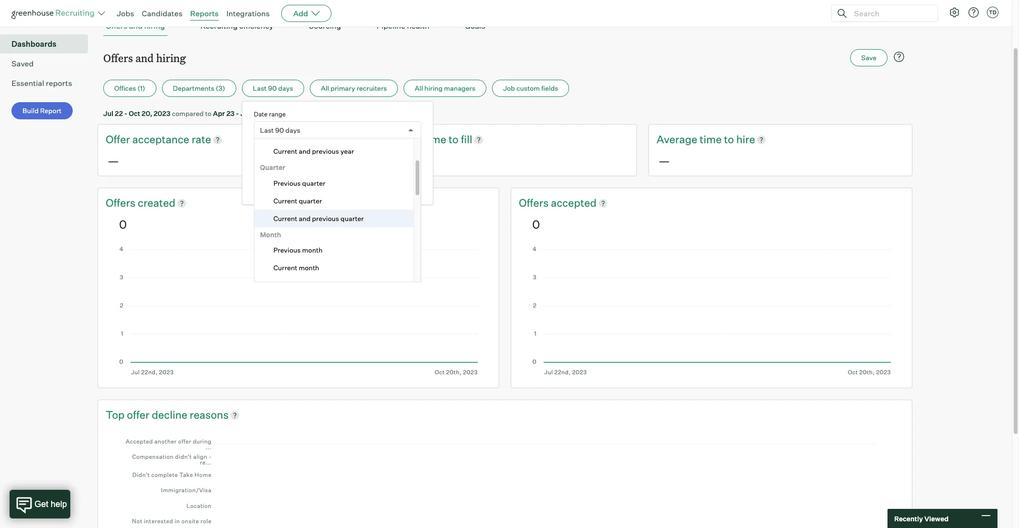 Task type: describe. For each thing, give the bounding box(es) containing it.
range
[[269, 111, 286, 118]]

time link for fill
[[424, 133, 449, 147]]

end date
[[342, 147, 368, 155]]

offers link for created
[[106, 196, 138, 211]]

1 vertical spatial year
[[341, 147, 354, 156]]

integrations link
[[226, 9, 270, 18]]

average time to for fill
[[381, 133, 461, 146]]

jobs link
[[117, 9, 134, 18]]

pipeline
[[377, 21, 405, 31]]

average link for hire
[[657, 133, 700, 147]]

and inside "button"
[[129, 21, 142, 31]]

current and previous quarter
[[273, 215, 364, 223]]

current for current month
[[273, 264, 297, 272]]

1 vertical spatial hiring
[[156, 51, 186, 65]]

recently viewed
[[894, 515, 949, 523]]

offer
[[106, 133, 130, 146]]

job custom fields
[[503, 84, 558, 92]]

build
[[22, 107, 39, 115]]

td button
[[985, 5, 1000, 20]]

recruiting
[[200, 21, 238, 31]]

overview
[[11, 20, 45, 29]]

last inside button
[[253, 84, 267, 92]]

build report button
[[11, 102, 73, 120]]

all hiring managers
[[415, 84, 475, 92]]

23
[[226, 110, 235, 118]]

offers and hiring button
[[103, 16, 167, 36]]

previous for year
[[312, 147, 339, 156]]

reports
[[46, 79, 72, 88]]

previous for quarter
[[312, 215, 339, 223]]

start date
[[254, 147, 283, 155]]

20,
[[142, 110, 152, 118]]

goals
[[465, 21, 485, 31]]

acceptance
[[132, 133, 189, 146]]

apr
[[213, 110, 225, 118]]

date
[[254, 111, 268, 118]]

current for current and previous month
[[273, 282, 297, 290]]

dashboards link
[[11, 38, 84, 50]]

last 90 days inside button
[[253, 84, 293, 92]]

all for all primary recruiters
[[321, 84, 329, 92]]

custom
[[516, 84, 540, 92]]

reports
[[190, 9, 219, 18]]

average for hire
[[657, 133, 697, 146]]

viewed
[[924, 515, 949, 523]]

offer link
[[127, 408, 152, 423]]

td
[[989, 9, 997, 16]]

90 inside button
[[268, 84, 277, 92]]

all primary recruiters button
[[310, 80, 398, 97]]

candidates
[[142, 9, 182, 18]]

accepted link
[[551, 196, 597, 211]]

07/22/2023
[[260, 163, 298, 171]]

period
[[344, 184, 364, 192]]

0 vertical spatial year
[[299, 130, 312, 138]]

jobs
[[117, 9, 134, 18]]

save
[[861, 54, 877, 62]]

offers inside "button"
[[106, 21, 127, 31]]

current for current and previous year
[[273, 147, 297, 156]]

decline
[[152, 409, 187, 422]]

hiring inside "button"
[[144, 21, 165, 31]]

recruiting efficiency button
[[198, 16, 276, 36]]

Search text field
[[852, 6, 929, 20]]

to up current quarter
[[293, 184, 299, 192]]

1 vertical spatial days
[[285, 126, 300, 134]]

2 vertical spatial month
[[341, 282, 361, 290]]

overview link
[[11, 19, 84, 30]]

top link
[[106, 408, 127, 423]]

configure image
[[949, 7, 960, 18]]

end
[[342, 147, 354, 155]]

previous for time
[[300, 184, 327, 192]]

date for end date
[[355, 147, 368, 155]]

start
[[254, 147, 268, 155]]

— for offer
[[108, 154, 119, 168]]

sourcing
[[309, 21, 341, 31]]

average time to for hire
[[657, 133, 736, 146]]

hire link
[[736, 133, 755, 147]]

— for average
[[658, 154, 670, 168]]

reasons
[[190, 409, 229, 422]]

date range
[[254, 111, 286, 118]]

fields
[[541, 84, 558, 92]]

recently
[[894, 515, 923, 523]]

previous for quarter
[[273, 179, 301, 187]]

primary
[[331, 84, 355, 92]]

candidates link
[[142, 9, 182, 18]]

offices
[[114, 84, 136, 92]]

created
[[138, 197, 175, 209]]

managers
[[444, 84, 475, 92]]

1 vertical spatial last 90 days
[[260, 126, 300, 134]]

departments (3) button
[[162, 80, 236, 97]]

saved link
[[11, 58, 84, 69]]

2 jul from the left
[[240, 110, 250, 118]]

month for previous month
[[302, 246, 323, 254]]

to left fill
[[449, 133, 459, 146]]

health
[[407, 21, 429, 31]]

goals button
[[462, 16, 488, 36]]

1 vertical spatial 90
[[275, 126, 284, 134]]

previous quarter
[[273, 179, 325, 187]]

save button
[[850, 49, 888, 67]]

compared
[[172, 110, 204, 118]]

and for quarter
[[299, 215, 311, 223]]

offices (1) button
[[103, 80, 156, 97]]

and up (1) at the left top
[[135, 51, 154, 65]]

time link for hire
[[700, 133, 724, 147]]

and for year
[[299, 147, 311, 156]]

offices (1)
[[114, 84, 145, 92]]

current and previous month
[[273, 282, 361, 290]]

previous for month
[[273, 246, 301, 254]]

all primary recruiters
[[321, 84, 387, 92]]

compare
[[262, 184, 291, 192]]

jul 22 - oct 20, 2023 compared to apr 23 - jul 21, 2023
[[103, 110, 279, 118]]



Task type: locate. For each thing, give the bounding box(es) containing it.
fill link
[[461, 133, 472, 147]]

2 time link from the left
[[700, 133, 724, 147]]

last up 21,
[[253, 84, 267, 92]]

0 vertical spatial 90
[[268, 84, 277, 92]]

days up range
[[278, 84, 293, 92]]

departments
[[173, 84, 214, 92]]

2 all from the left
[[415, 84, 423, 92]]

0 horizontal spatial year
[[299, 130, 312, 138]]

saved
[[11, 59, 34, 68]]

time
[[424, 133, 446, 146], [700, 133, 722, 146], [329, 184, 343, 192]]

reasons link
[[190, 408, 229, 423]]

created link
[[138, 196, 175, 211]]

(3)
[[216, 84, 225, 92]]

to link for hire
[[724, 133, 736, 147]]

offers link for accepted
[[519, 196, 551, 211]]

add
[[293, 9, 308, 18]]

time left fill
[[424, 133, 446, 146]]

current for current and previous quarter
[[273, 215, 297, 223]]

current up 07/22/2023
[[273, 147, 297, 156]]

1 horizontal spatial to link
[[724, 133, 736, 147]]

acceptance link
[[132, 133, 192, 147]]

0 vertical spatial last
[[253, 84, 267, 92]]

year
[[299, 130, 312, 138], [341, 147, 354, 156]]

month for current month
[[299, 264, 319, 272]]

days
[[278, 84, 293, 92], [285, 126, 300, 134]]

quarter
[[260, 164, 285, 172]]

0 horizontal spatial all
[[321, 84, 329, 92]]

1 vertical spatial offers and hiring
[[103, 51, 186, 65]]

essential reports link
[[11, 78, 84, 89]]

1 jul from the left
[[103, 110, 113, 118]]

1 vertical spatial month
[[299, 264, 319, 272]]

previous up current quarter
[[300, 184, 327, 192]]

compare to previous time period
[[262, 184, 364, 192]]

td button
[[987, 7, 998, 18]]

0 horizontal spatial time link
[[424, 133, 449, 147]]

current down current month
[[273, 282, 297, 290]]

previous down current month
[[312, 282, 339, 290]]

offer
[[127, 409, 149, 422]]

month
[[302, 246, 323, 254], [299, 264, 319, 272], [341, 282, 361, 290]]

offers link
[[106, 196, 138, 211], [519, 196, 551, 211]]

build report
[[22, 107, 62, 115]]

offer acceptance
[[106, 133, 192, 146]]

1 horizontal spatial time link
[[700, 133, 724, 147]]

21,
[[252, 110, 261, 118]]

hiring inside button
[[424, 84, 443, 92]]

1 horizontal spatial average
[[657, 133, 697, 146]]

0 horizontal spatial to link
[[449, 133, 461, 147]]

90 up date range
[[268, 84, 277, 92]]

quarter for current quarter
[[299, 197, 322, 205]]

year up the current and previous year
[[299, 130, 312, 138]]

quarter down period on the left of page
[[341, 215, 364, 223]]

last down date range
[[260, 126, 274, 134]]

report
[[40, 107, 62, 115]]

4 current from the top
[[273, 215, 297, 223]]

and for month
[[299, 282, 311, 290]]

previous left end
[[312, 147, 339, 156]]

current down previous month
[[273, 264, 297, 272]]

1 all from the left
[[321, 84, 329, 92]]

2 average time to from the left
[[657, 133, 736, 146]]

2 - from the left
[[236, 110, 239, 118]]

2023 right 21,
[[262, 110, 279, 118]]

2 2023 from the left
[[262, 110, 279, 118]]

0 horizontal spatial date
[[270, 147, 283, 155]]

jul left 21,
[[240, 110, 250, 118]]

previous up current month
[[273, 246, 301, 254]]

last
[[253, 84, 267, 92], [260, 126, 274, 134]]

to
[[205, 110, 211, 118], [449, 133, 459, 146], [724, 133, 734, 146], [293, 184, 299, 192]]

last 90 days
[[253, 84, 293, 92], [260, 126, 300, 134]]

- right 22
[[124, 110, 127, 118]]

previous
[[273, 179, 301, 187], [273, 246, 301, 254]]

year up period on the left of page
[[341, 147, 354, 156]]

dashboards
[[11, 39, 56, 49]]

1 horizontal spatial average link
[[657, 133, 700, 147]]

to left hire
[[724, 133, 734, 146]]

1 0 from the left
[[119, 217, 127, 232]]

current for current year
[[273, 130, 297, 138]]

1 — from the left
[[108, 154, 119, 168]]

1 offers link from the left
[[106, 196, 138, 211]]

1 horizontal spatial time
[[424, 133, 446, 146]]

faq image
[[893, 51, 905, 63]]

current down range
[[273, 130, 297, 138]]

time left hire
[[700, 133, 722, 146]]

1 horizontal spatial jul
[[240, 110, 250, 118]]

greenhouse recruiting image
[[11, 8, 98, 19]]

date
[[270, 147, 283, 155], [355, 147, 368, 155]]

tab list containing offers and hiring
[[103, 16, 907, 36]]

job
[[503, 84, 515, 92]]

1 vertical spatial previous
[[273, 246, 301, 254]]

date right start
[[270, 147, 283, 155]]

0 horizontal spatial offers link
[[106, 196, 138, 211]]

2 average link from the left
[[657, 133, 700, 147]]

pipeline health button
[[374, 16, 432, 36]]

jul left 22
[[103, 110, 113, 118]]

month
[[260, 231, 281, 239]]

xychart image
[[119, 247, 478, 376], [532, 247, 891, 376], [119, 432, 891, 529]]

to link
[[449, 133, 461, 147], [724, 133, 736, 147]]

1 current from the top
[[273, 130, 297, 138]]

offers and hiring up (1) at the left top
[[103, 51, 186, 65]]

last 90 days down range
[[260, 126, 300, 134]]

quarter down the compare to previous time period
[[299, 197, 322, 205]]

0 vertical spatial offers and hiring
[[106, 21, 165, 31]]

1 vertical spatial last
[[260, 126, 274, 134]]

and down current month
[[299, 282, 311, 290]]

previous down 07/22/2023
[[273, 179, 301, 187]]

(1)
[[137, 84, 145, 92]]

1 - from the left
[[124, 110, 127, 118]]

days down range
[[285, 126, 300, 134]]

quarter up current quarter
[[302, 179, 325, 187]]

and down jobs
[[129, 21, 142, 31]]

average for fill
[[381, 133, 422, 146]]

0 vertical spatial quarter
[[302, 179, 325, 187]]

0 horizontal spatial —
[[108, 154, 119, 168]]

date right end
[[355, 147, 368, 155]]

2 — from the left
[[658, 154, 670, 168]]

recruiters
[[357, 84, 387, 92]]

current for current quarter
[[273, 197, 297, 205]]

xychart image for accepted
[[532, 247, 891, 376]]

and down current year
[[299, 147, 311, 156]]

1 to link from the left
[[449, 133, 461, 147]]

0 horizontal spatial average time to
[[381, 133, 461, 146]]

pipeline health
[[377, 21, 429, 31]]

and
[[129, 21, 142, 31], [135, 51, 154, 65], [299, 147, 311, 156], [299, 215, 311, 223], [299, 282, 311, 290]]

efficiency
[[239, 21, 273, 31]]

0 horizontal spatial average link
[[381, 133, 424, 147]]

all for all hiring managers
[[415, 84, 423, 92]]

reports link
[[190, 9, 219, 18]]

essential
[[11, 79, 44, 88]]

90
[[268, 84, 277, 92], [275, 126, 284, 134]]

0 horizontal spatial -
[[124, 110, 127, 118]]

0 for created
[[119, 217, 127, 232]]

0 vertical spatial days
[[278, 84, 293, 92]]

current and previous year
[[273, 147, 354, 156]]

1 horizontal spatial year
[[341, 147, 354, 156]]

0 for accepted
[[532, 217, 540, 232]]

integrations
[[226, 9, 270, 18]]

rate link
[[192, 133, 211, 147]]

previous down the compare to previous time period
[[312, 215, 339, 223]]

1 average from the left
[[381, 133, 422, 146]]

5 current from the top
[[273, 264, 297, 272]]

6 current from the top
[[273, 282, 297, 290]]

jul
[[103, 110, 113, 118], [240, 110, 250, 118]]

0 horizontal spatial average
[[381, 133, 422, 146]]

last 90 days up date range
[[253, 84, 293, 92]]

current year
[[273, 130, 312, 138]]

1 horizontal spatial —
[[658, 154, 670, 168]]

hiring up departments
[[156, 51, 186, 65]]

2023 right 20, in the top of the page
[[154, 110, 170, 118]]

decline link
[[152, 408, 190, 423]]

2 previous from the top
[[273, 246, 301, 254]]

offers and hiring inside "button"
[[106, 21, 165, 31]]

all hiring managers button
[[404, 80, 486, 97]]

2 current from the top
[[273, 147, 297, 156]]

hiring down candidates
[[144, 21, 165, 31]]

offers and hiring down jobs
[[106, 21, 165, 31]]

hiring left managers
[[424, 84, 443, 92]]

fill
[[461, 133, 472, 146]]

1 horizontal spatial 0
[[532, 217, 540, 232]]

essential reports
[[11, 79, 72, 88]]

current down the 'compare'
[[273, 197, 297, 205]]

accepted
[[551, 197, 597, 209]]

rate
[[192, 133, 211, 146]]

date for start date
[[270, 147, 283, 155]]

1 vertical spatial quarter
[[299, 197, 322, 205]]

1 horizontal spatial -
[[236, 110, 239, 118]]

time for hire
[[700, 133, 722, 146]]

- right "23"
[[236, 110, 239, 118]]

-
[[124, 110, 127, 118], [236, 110, 239, 118]]

top
[[106, 409, 125, 422]]

last 90 days button
[[242, 80, 304, 97]]

offer link
[[106, 133, 132, 147]]

time left period on the left of page
[[329, 184, 343, 192]]

0 horizontal spatial time
[[329, 184, 343, 192]]

to link for fill
[[449, 133, 461, 147]]

days inside button
[[278, 84, 293, 92]]

time link left fill link at the top of the page
[[424, 133, 449, 147]]

time link left hire link
[[700, 133, 724, 147]]

2 horizontal spatial time
[[700, 133, 722, 146]]

all left managers
[[415, 84, 423, 92]]

job custom fields button
[[492, 80, 569, 97]]

2 0 from the left
[[532, 217, 540, 232]]

1 horizontal spatial all
[[415, 84, 423, 92]]

2 vertical spatial hiring
[[424, 84, 443, 92]]

add button
[[281, 5, 331, 22]]

hiring
[[144, 21, 165, 31], [156, 51, 186, 65], [424, 84, 443, 92]]

current quarter
[[273, 197, 322, 205]]

1 horizontal spatial average time to
[[657, 133, 736, 146]]

1 horizontal spatial 2023
[[262, 110, 279, 118]]

quarter for previous quarter
[[302, 179, 325, 187]]

to left apr
[[205, 110, 211, 118]]

1 average link from the left
[[381, 133, 424, 147]]

0 horizontal spatial 2023
[[154, 110, 170, 118]]

1 horizontal spatial offers link
[[519, 196, 551, 211]]

average
[[381, 133, 422, 146], [657, 133, 697, 146]]

time for fill
[[424, 133, 446, 146]]

2 vertical spatial quarter
[[341, 215, 364, 223]]

0 horizontal spatial jul
[[103, 110, 113, 118]]

top offer decline
[[106, 409, 190, 422]]

0 vertical spatial hiring
[[144, 21, 165, 31]]

average link for fill
[[381, 133, 424, 147]]

0 vertical spatial last 90 days
[[253, 84, 293, 92]]

tab list
[[103, 16, 907, 36]]

xychart image for created
[[119, 247, 478, 376]]

1 previous from the top
[[273, 179, 301, 187]]

90 down range
[[275, 126, 284, 134]]

—
[[108, 154, 119, 168], [658, 154, 670, 168]]

1 average time to from the left
[[381, 133, 461, 146]]

1 2023 from the left
[[154, 110, 170, 118]]

and down current quarter
[[299, 215, 311, 223]]

1 time link from the left
[[424, 133, 449, 147]]

current down current quarter
[[273, 215, 297, 223]]

2 date from the left
[[355, 147, 368, 155]]

oct
[[129, 110, 140, 118]]

0 vertical spatial previous
[[273, 179, 301, 187]]

1 date from the left
[[270, 147, 283, 155]]

2 average from the left
[[657, 133, 697, 146]]

all left primary
[[321, 84, 329, 92]]

departments (3)
[[173, 84, 225, 92]]

2 to link from the left
[[724, 133, 736, 147]]

current month
[[273, 264, 319, 272]]

previous for month
[[312, 282, 339, 290]]

1 horizontal spatial date
[[355, 147, 368, 155]]

0 horizontal spatial 0
[[119, 217, 127, 232]]

recruiting efficiency
[[200, 21, 273, 31]]

0 vertical spatial month
[[302, 246, 323, 254]]

0
[[119, 217, 127, 232], [532, 217, 540, 232]]

3 current from the top
[[273, 197, 297, 205]]

2 offers link from the left
[[519, 196, 551, 211]]



Task type: vqa. For each thing, say whether or not it's contained in the screenshot.
previous associated with year
yes



